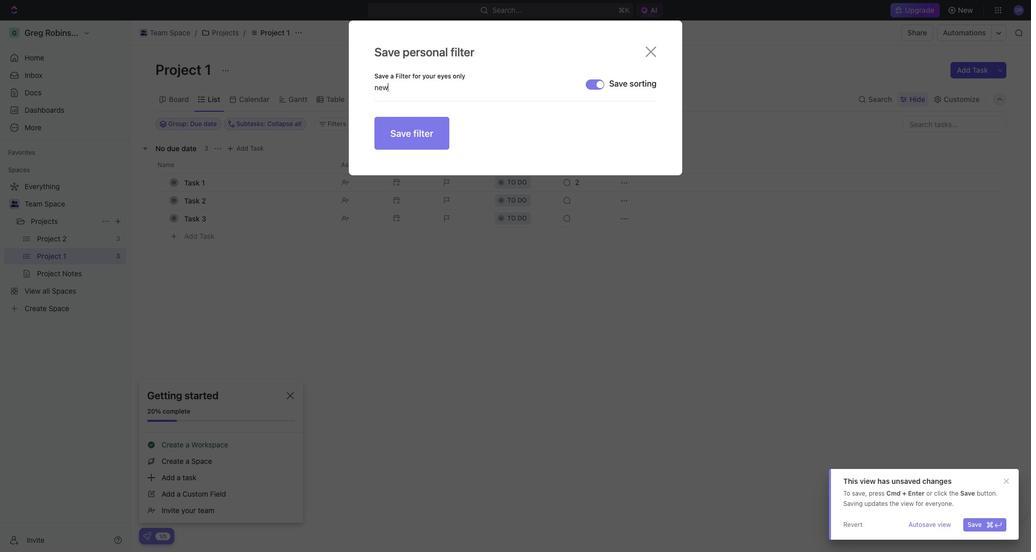 Task type: locate. For each thing, give the bounding box(es) containing it.
0 horizontal spatial project
[[156, 61, 202, 78]]

1 vertical spatial projects
[[31, 217, 58, 226]]

home link
[[4, 50, 126, 66]]

view up save,
[[860, 477, 876, 486]]

dashboards link
[[4, 102, 126, 119]]

1 vertical spatial user group image
[[11, 201, 18, 207]]

0 horizontal spatial project 1
[[156, 61, 215, 78]]

Search tasks... text field
[[904, 117, 1006, 132]]

project 1
[[261, 28, 290, 37], [156, 61, 215, 78]]

2 vertical spatial add task button
[[180, 230, 219, 243]]

1 horizontal spatial user group image
[[140, 30, 147, 35]]

0 vertical spatial filter
[[451, 45, 475, 59]]

list
[[208, 95, 220, 103]]

0 horizontal spatial user group image
[[11, 201, 18, 207]]

‎task for ‎task 1
[[184, 178, 200, 187]]

2 vertical spatial add task
[[184, 232, 215, 241]]

user group image inside sidebar navigation
[[11, 201, 18, 207]]

docs link
[[4, 85, 126, 101]]

0 vertical spatial project
[[261, 28, 285, 37]]

1 horizontal spatial your
[[423, 72, 436, 80]]

close image
[[287, 393, 294, 400]]

1 vertical spatial add task button
[[224, 143, 268, 155]]

1 horizontal spatial view
[[901, 500, 914, 508]]

‎task left 2
[[184, 196, 200, 205]]

add task button up "‎task 1" link
[[224, 143, 268, 155]]

add task button down task 3
[[180, 230, 219, 243]]

due
[[167, 144, 180, 153]]

2 create from the top
[[162, 457, 184, 466]]

the down cmd
[[890, 500, 899, 508]]

‎task 1 link
[[182, 175, 333, 190]]

view inside button
[[938, 521, 952, 529]]

invite inside sidebar navigation
[[27, 536, 45, 545]]

‎task for ‎task 2
[[184, 196, 200, 205]]

projects inside sidebar navigation
[[31, 217, 58, 226]]

1 horizontal spatial /
[[244, 28, 246, 37]]

filter down assignees
[[414, 128, 434, 139]]

2 horizontal spatial view
[[938, 521, 952, 529]]

task
[[183, 474, 197, 482]]

1 vertical spatial team space link
[[25, 196, 124, 212]]

save for filter
[[391, 128, 411, 139]]

1 create from the top
[[162, 441, 184, 450]]

your
[[423, 72, 436, 80], [181, 507, 196, 515]]

create a workspace
[[162, 441, 228, 450]]

a inside save personal filter dialog
[[391, 72, 394, 80]]

2 vertical spatial space
[[191, 457, 212, 466]]

1 vertical spatial the
[[890, 500, 899, 508]]

add task up "‎task 1" link
[[237, 145, 264, 152]]

sidebar navigation
[[0, 21, 131, 553]]

1 horizontal spatial project 1
[[261, 28, 290, 37]]

0 vertical spatial create
[[162, 441, 184, 450]]

unsaved
[[892, 477, 921, 486]]

the
[[950, 490, 959, 498], [890, 500, 899, 508]]

0 horizontal spatial for
[[413, 72, 421, 80]]

1 vertical spatial add task
[[237, 145, 264, 152]]

save inside save button
[[968, 521, 982, 529]]

1 horizontal spatial projects link
[[199, 27, 242, 39]]

a
[[391, 72, 394, 80], [186, 441, 190, 450], [186, 457, 190, 466], [177, 474, 181, 482], [177, 490, 181, 499]]

has
[[878, 477, 890, 486]]

for right "filter"
[[413, 72, 421, 80]]

1 ‎task from the top
[[184, 178, 200, 187]]

a left "filter"
[[391, 72, 394, 80]]

0 vertical spatial team space
[[150, 28, 190, 37]]

view down the +
[[901, 500, 914, 508]]

automations button
[[938, 25, 992, 41]]

the right click
[[950, 490, 959, 498]]

3 down 2
[[202, 214, 206, 223]]

view
[[860, 477, 876, 486], [901, 500, 914, 508], [938, 521, 952, 529]]

1 horizontal spatial add task button
[[224, 143, 268, 155]]

0 vertical spatial invite
[[162, 507, 180, 515]]

0 vertical spatial the
[[950, 490, 959, 498]]

+
[[903, 490, 907, 498]]

table
[[327, 95, 345, 103]]

0 horizontal spatial add task
[[184, 232, 215, 241]]

0 vertical spatial add task
[[957, 66, 988, 74]]

1 vertical spatial invite
[[27, 536, 45, 545]]

a down 'add a task'
[[177, 490, 181, 499]]

save inside this view has unsaved changes to save, press cmd + enter or click the save button. saving updates the view for everyone.
[[961, 490, 976, 498]]

create a space
[[162, 457, 212, 466]]

create
[[162, 441, 184, 450], [162, 457, 184, 466]]

0 vertical spatial your
[[423, 72, 436, 80]]

1 vertical spatial team space
[[25, 200, 65, 208]]

table link
[[325, 92, 345, 106]]

⌘k
[[619, 6, 630, 14]]

1 / from the left
[[195, 28, 197, 37]]

add
[[957, 66, 971, 74], [237, 145, 248, 152], [184, 232, 197, 241], [162, 474, 175, 482], [162, 490, 175, 499]]

this view has unsaved changes to save, press cmd + enter or click the save button. saving updates the view for everyone.
[[844, 477, 998, 508]]

0 vertical spatial space
[[170, 28, 190, 37]]

2 vertical spatial view
[[938, 521, 952, 529]]

0 horizontal spatial projects
[[31, 217, 58, 226]]

for
[[413, 72, 421, 80], [916, 500, 924, 508]]

1 horizontal spatial team space link
[[137, 27, 193, 39]]

/
[[195, 28, 197, 37], [244, 28, 246, 37]]

team
[[198, 507, 215, 515]]

save filter
[[391, 128, 434, 139]]

view for autosave
[[938, 521, 952, 529]]

everyone.
[[926, 500, 954, 508]]

search button
[[856, 92, 896, 106]]

invite for invite
[[27, 536, 45, 545]]

Na﻿me your filter text field
[[375, 80, 586, 95]]

2 horizontal spatial add task
[[957, 66, 988, 74]]

1 horizontal spatial invite
[[162, 507, 180, 515]]

filter
[[451, 45, 475, 59], [414, 128, 434, 139]]

1 vertical spatial space
[[44, 200, 65, 208]]

1 vertical spatial create
[[162, 457, 184, 466]]

tree
[[4, 179, 126, 317]]

add a task
[[162, 474, 197, 482]]

0 horizontal spatial the
[[890, 500, 899, 508]]

0 horizontal spatial filter
[[414, 128, 434, 139]]

user group image inside team space link
[[140, 30, 147, 35]]

autosave view
[[909, 521, 952, 529]]

0 vertical spatial add task button
[[951, 62, 995, 79]]

add down 'add a task'
[[162, 490, 175, 499]]

1 horizontal spatial project
[[261, 28, 285, 37]]

a left task
[[177, 474, 181, 482]]

add task button up customize
[[951, 62, 995, 79]]

0 horizontal spatial view
[[860, 477, 876, 486]]

1 vertical spatial ‎task
[[184, 196, 200, 205]]

revert
[[844, 521, 863, 529]]

1 horizontal spatial for
[[916, 500, 924, 508]]

sorting
[[630, 79, 657, 88]]

0 horizontal spatial /
[[195, 28, 197, 37]]

1 vertical spatial for
[[916, 500, 924, 508]]

1 horizontal spatial add task
[[237, 145, 264, 152]]

team space inside sidebar navigation
[[25, 200, 65, 208]]

0 vertical spatial view
[[860, 477, 876, 486]]

0 horizontal spatial space
[[44, 200, 65, 208]]

3 right date
[[204, 145, 208, 152]]

save inside save filter button
[[391, 128, 411, 139]]

new button
[[944, 2, 980, 18]]

1 vertical spatial team
[[25, 200, 43, 208]]

task
[[973, 66, 988, 74], [250, 145, 264, 152], [184, 214, 200, 223], [199, 232, 215, 241]]

or
[[927, 490, 933, 498]]

create up 'add a task'
[[162, 457, 184, 466]]

add task button
[[951, 62, 995, 79], [224, 143, 268, 155], [180, 230, 219, 243]]

2 ‎task from the top
[[184, 196, 200, 205]]

filter up "only"
[[451, 45, 475, 59]]

1 vertical spatial view
[[901, 500, 914, 508]]

create up create a space
[[162, 441, 184, 450]]

saving
[[844, 500, 863, 508]]

add task
[[957, 66, 988, 74], [237, 145, 264, 152], [184, 232, 215, 241]]

no due date
[[156, 144, 197, 153]]

view down everyone. at the right of the page
[[938, 521, 952, 529]]

0 horizontal spatial team
[[25, 200, 43, 208]]

0 horizontal spatial invite
[[27, 536, 45, 545]]

1 vertical spatial projects link
[[31, 214, 98, 230]]

filter
[[396, 72, 411, 80]]

‎task up ‎task 2
[[184, 178, 200, 187]]

0 vertical spatial 1
[[287, 28, 290, 37]]

‎task
[[184, 178, 200, 187], [184, 196, 200, 205]]

started
[[185, 390, 219, 402]]

0 vertical spatial projects link
[[199, 27, 242, 39]]

getting
[[147, 390, 182, 402]]

a up task
[[186, 457, 190, 466]]

this
[[844, 477, 858, 486]]

tree containing team space
[[4, 179, 126, 317]]

team inside tree
[[25, 200, 43, 208]]

hide button
[[898, 92, 929, 106]]

0 vertical spatial team
[[150, 28, 168, 37]]

for down enter
[[916, 500, 924, 508]]

0 vertical spatial for
[[413, 72, 421, 80]]

task down task 3
[[199, 232, 215, 241]]

a up create a space
[[186, 441, 190, 450]]

add task down task 3
[[184, 232, 215, 241]]

0 vertical spatial user group image
[[140, 30, 147, 35]]

team space
[[150, 28, 190, 37], [25, 200, 65, 208]]

calendar
[[239, 95, 270, 103]]

user group image
[[140, 30, 147, 35], [11, 201, 18, 207]]

save personal filter
[[375, 45, 475, 59]]

share
[[908, 28, 928, 37]]

0 vertical spatial ‎task
[[184, 178, 200, 187]]

add task up customize
[[957, 66, 988, 74]]

save for a
[[375, 72, 389, 80]]

upgrade link
[[891, 3, 940, 17]]

complete
[[163, 408, 190, 416]]

projects
[[212, 28, 239, 37], [31, 217, 58, 226]]

a for task
[[177, 474, 181, 482]]

1 horizontal spatial projects
[[212, 28, 239, 37]]

onboarding checklist button element
[[143, 533, 151, 541]]

3
[[204, 145, 208, 152], [202, 214, 206, 223]]

team space link inside sidebar navigation
[[25, 196, 124, 212]]

your left "eyes"
[[423, 72, 436, 80]]

a for workspace
[[186, 441, 190, 450]]

0 horizontal spatial your
[[181, 507, 196, 515]]

0 horizontal spatial team space link
[[25, 196, 124, 212]]

20% complete
[[147, 408, 190, 416]]

board link
[[167, 92, 189, 106]]

add down task 3
[[184, 232, 197, 241]]

1 vertical spatial filter
[[414, 128, 434, 139]]

0 horizontal spatial team space
[[25, 200, 65, 208]]

your down add a custom field
[[181, 507, 196, 515]]

save
[[375, 45, 400, 59], [375, 72, 389, 80], [610, 79, 628, 88], [391, 128, 411, 139], [961, 490, 976, 498], [968, 521, 982, 529]]

for inside save personal filter dialog
[[413, 72, 421, 80]]

team
[[150, 28, 168, 37], [25, 200, 43, 208]]



Task type: vqa. For each thing, say whether or not it's contained in the screenshot.
Team Space link within tree
yes



Task type: describe. For each thing, give the bounding box(es) containing it.
getting started
[[147, 390, 219, 402]]

automations
[[944, 28, 986, 37]]

add left task
[[162, 474, 175, 482]]

2 / from the left
[[244, 28, 246, 37]]

1 vertical spatial your
[[181, 507, 196, 515]]

2
[[202, 196, 206, 205]]

changes
[[923, 477, 952, 486]]

assignees button
[[400, 118, 448, 130]]

revert button
[[840, 519, 867, 532]]

1 vertical spatial project
[[156, 61, 202, 78]]

2 horizontal spatial add task button
[[951, 62, 995, 79]]

0 vertical spatial projects
[[212, 28, 239, 37]]

1 horizontal spatial the
[[950, 490, 959, 498]]

create for create a workspace
[[162, 441, 184, 450]]

project 1 link
[[248, 27, 293, 39]]

autosave
[[909, 521, 936, 529]]

only
[[453, 72, 466, 80]]

add up "‎task 1" link
[[237, 145, 248, 152]]

task 3
[[184, 214, 206, 223]]

inbox link
[[4, 67, 126, 84]]

‎task 2
[[184, 196, 206, 205]]

invite for invite your team
[[162, 507, 180, 515]]

date
[[182, 144, 197, 153]]

2 horizontal spatial space
[[191, 457, 212, 466]]

calendar link
[[237, 92, 270, 106]]

favorites
[[8, 149, 35, 157]]

favorites button
[[4, 147, 39, 159]]

hide
[[910, 95, 926, 103]]

docs
[[25, 88, 42, 97]]

click
[[935, 490, 948, 498]]

1 horizontal spatial space
[[170, 28, 190, 37]]

for inside this view has unsaved changes to save, press cmd + enter or click the save button. saving updates the view for everyone.
[[916, 500, 924, 508]]

1/5
[[159, 534, 167, 540]]

space inside tree
[[44, 200, 65, 208]]

new
[[959, 6, 974, 14]]

field
[[210, 490, 226, 499]]

list link
[[206, 92, 220, 106]]

save for personal
[[375, 45, 400, 59]]

a for custom
[[177, 490, 181, 499]]

1 horizontal spatial team space
[[150, 28, 190, 37]]

upgrade
[[906, 6, 935, 14]]

0 horizontal spatial projects link
[[31, 214, 98, 230]]

create for create a space
[[162, 457, 184, 466]]

no
[[156, 144, 165, 153]]

a for filter
[[391, 72, 394, 80]]

press
[[869, 490, 885, 498]]

task down ‎task 2
[[184, 214, 200, 223]]

button.
[[977, 490, 998, 498]]

custom
[[183, 490, 208, 499]]

save sorting
[[610, 79, 657, 88]]

a for space
[[186, 457, 190, 466]]

1 vertical spatial project 1
[[156, 61, 215, 78]]

cmd
[[887, 490, 901, 498]]

task up customize
[[973, 66, 988, 74]]

dashboards
[[25, 106, 64, 114]]

add a custom field
[[162, 490, 226, 499]]

save personal filter dialog
[[349, 21, 683, 176]]

home
[[25, 53, 44, 62]]

1 horizontal spatial filter
[[451, 45, 475, 59]]

save button
[[964, 519, 1007, 532]]

tree inside sidebar navigation
[[4, 179, 126, 317]]

autosave view button
[[905, 519, 956, 532]]

1 horizontal spatial team
[[150, 28, 168, 37]]

view for this
[[860, 477, 876, 486]]

0 vertical spatial team space link
[[137, 27, 193, 39]]

board
[[169, 95, 189, 103]]

task up "‎task 1" link
[[250, 145, 264, 152]]

0 vertical spatial project 1
[[261, 28, 290, 37]]

spaces
[[8, 166, 30, 174]]

search
[[869, 95, 893, 103]]

personal
[[403, 45, 448, 59]]

‎task 2 link
[[182, 193, 333, 208]]

2 vertical spatial 1
[[202, 178, 205, 187]]

workspace
[[191, 441, 228, 450]]

your inside save personal filter dialog
[[423, 72, 436, 80]]

assignees
[[413, 120, 443, 128]]

filter inside button
[[414, 128, 434, 139]]

enter
[[909, 490, 925, 498]]

updates
[[865, 500, 888, 508]]

1 vertical spatial 3
[[202, 214, 206, 223]]

inbox
[[25, 71, 43, 80]]

customize
[[944, 95, 980, 103]]

save for sorting
[[610, 79, 628, 88]]

share button
[[902, 25, 934, 41]]

onboarding checklist button image
[[143, 533, 151, 541]]

task 3 link
[[182, 211, 333, 226]]

invite your team
[[162, 507, 215, 515]]

eyes
[[438, 72, 451, 80]]

customize button
[[931, 92, 983, 106]]

save a filter for your eyes only
[[375, 72, 466, 80]]

‎task 1
[[184, 178, 205, 187]]

save,
[[852, 490, 868, 498]]

search...
[[492, 6, 522, 14]]

gantt
[[289, 95, 308, 103]]

to
[[844, 490, 851, 498]]

gantt link
[[287, 92, 308, 106]]

0 horizontal spatial add task button
[[180, 230, 219, 243]]

add up customize
[[957, 66, 971, 74]]

1 vertical spatial 1
[[205, 61, 212, 78]]

save filter button
[[375, 117, 450, 150]]

0 vertical spatial 3
[[204, 145, 208, 152]]

20%
[[147, 408, 161, 416]]



